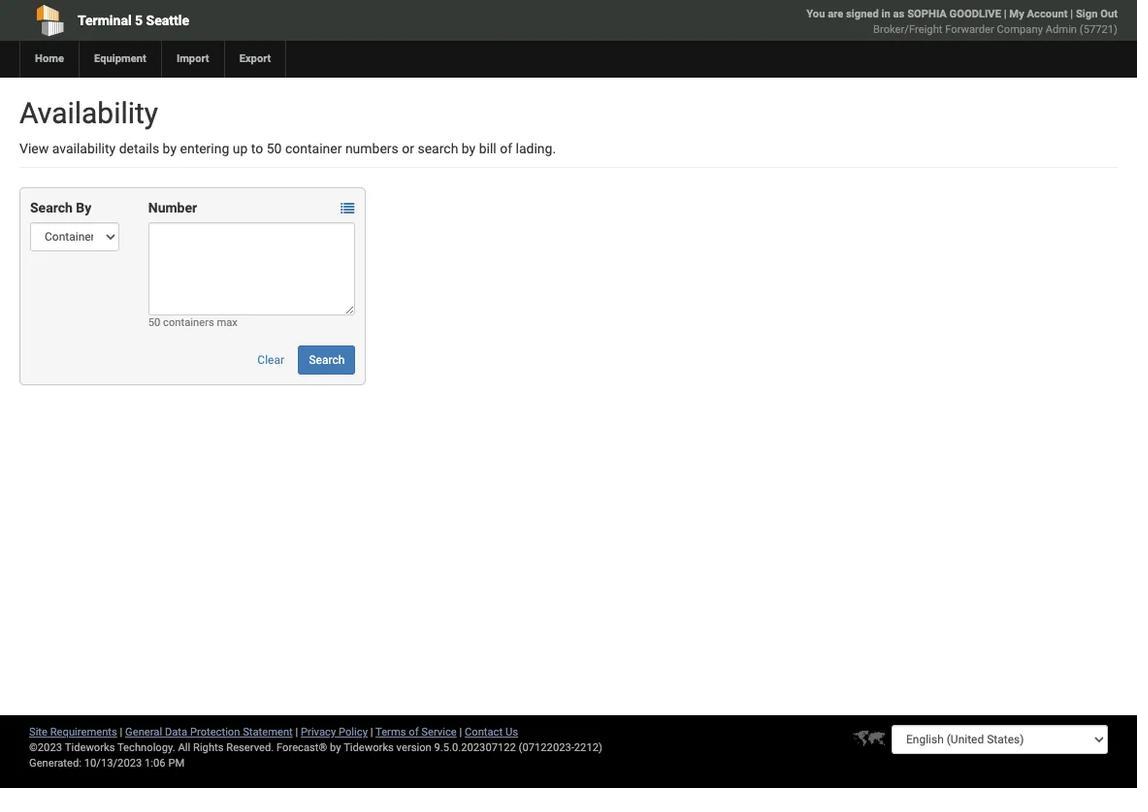 Task type: describe. For each thing, give the bounding box(es) containing it.
seattle
[[146, 13, 189, 28]]

clear
[[258, 353, 285, 367]]

you are signed in as sophia goodlive | my account | sign out broker/freight forwarder company admin (57721)
[[807, 8, 1119, 36]]

up
[[233, 141, 248, 156]]

search for search
[[309, 353, 345, 367]]

rights
[[193, 742, 224, 754]]

us
[[506, 726, 518, 739]]

1 horizontal spatial of
[[500, 141, 513, 156]]

| up forecast® in the left bottom of the page
[[296, 726, 298, 739]]

search for search by
[[30, 200, 73, 216]]

forwarder
[[946, 23, 995, 36]]

50 containers max
[[148, 317, 238, 329]]

in
[[882, 8, 891, 20]]

| left the sign
[[1071, 8, 1074, 20]]

you
[[807, 8, 826, 20]]

number
[[148, 200, 197, 216]]

policy
[[339, 726, 368, 739]]

my account link
[[1010, 8, 1069, 20]]

site requirements | general data protection statement | privacy policy | terms of service | contact us ©2023 tideworks technology. all rights reserved. forecast® by tideworks version 9.5.0.202307122 (07122023-2212) generated: 10/13/2023 1:06 pm
[[29, 726, 603, 770]]

or
[[402, 141, 415, 156]]

general
[[125, 726, 162, 739]]

terminal 5 seattle
[[78, 13, 189, 28]]

data
[[165, 726, 188, 739]]

technology.
[[117, 742, 175, 754]]

forecast®
[[277, 742, 328, 754]]

bill
[[479, 141, 497, 156]]

home
[[35, 52, 64, 65]]

2 horizontal spatial by
[[462, 141, 476, 156]]

site
[[29, 726, 48, 739]]

privacy
[[301, 726, 336, 739]]

reserved.
[[226, 742, 274, 754]]

to
[[251, 141, 263, 156]]

| left general
[[120, 726, 123, 739]]

equipment link
[[79, 41, 161, 78]]

availability
[[19, 96, 158, 130]]

containers
[[163, 317, 214, 329]]

| left my
[[1005, 8, 1007, 20]]

are
[[828, 8, 844, 20]]

generated:
[[29, 757, 82, 770]]

numbers
[[346, 141, 399, 156]]

sophia
[[908, 8, 947, 20]]

container
[[285, 141, 342, 156]]

max
[[217, 317, 238, 329]]

export link
[[224, 41, 286, 78]]

signed
[[847, 8, 879, 20]]

out
[[1101, 8, 1119, 20]]

search by
[[30, 200, 92, 216]]

entering
[[180, 141, 229, 156]]

equipment
[[94, 52, 146, 65]]

service
[[422, 726, 457, 739]]

1 horizontal spatial 50
[[267, 141, 282, 156]]

protection
[[190, 726, 240, 739]]

pm
[[168, 757, 185, 770]]

0 horizontal spatial by
[[163, 141, 177, 156]]

1:06
[[145, 757, 166, 770]]

terms of service link
[[376, 726, 457, 739]]

admin
[[1046, 23, 1078, 36]]

broker/freight
[[874, 23, 943, 36]]

view availability details by entering up to 50 container numbers or search by bill of lading.
[[19, 141, 556, 156]]

contact
[[465, 726, 503, 739]]

sign out link
[[1077, 8, 1119, 20]]



Task type: locate. For each thing, give the bounding box(es) containing it.
import link
[[161, 41, 224, 78]]

2212)
[[575, 742, 603, 754]]

availability
[[52, 141, 116, 156]]

import
[[177, 52, 209, 65]]

contact us link
[[465, 726, 518, 739]]

show list image
[[341, 202, 355, 216]]

as
[[894, 8, 905, 20]]

©2023 tideworks
[[29, 742, 115, 754]]

9.5.0.202307122
[[435, 742, 516, 754]]

terms
[[376, 726, 406, 739]]

tideworks
[[344, 742, 394, 754]]

of inside the site requirements | general data protection statement | privacy policy | terms of service | contact us ©2023 tideworks technology. all rights reserved. forecast® by tideworks version 9.5.0.202307122 (07122023-2212) generated: 10/13/2023 1:06 pm
[[409, 726, 419, 739]]

10/13/2023
[[84, 757, 142, 770]]

general data protection statement link
[[125, 726, 293, 739]]

50 left containers
[[148, 317, 161, 329]]

of up the version at the left bottom of page
[[409, 726, 419, 739]]

terminal 5 seattle link
[[19, 0, 460, 41]]

0 vertical spatial of
[[500, 141, 513, 156]]

1 vertical spatial of
[[409, 726, 419, 739]]

search inside button
[[309, 353, 345, 367]]

version
[[397, 742, 432, 754]]

goodlive
[[950, 8, 1002, 20]]

search left by
[[30, 200, 73, 216]]

0 horizontal spatial 50
[[148, 317, 161, 329]]

|
[[1005, 8, 1007, 20], [1071, 8, 1074, 20], [120, 726, 123, 739], [296, 726, 298, 739], [371, 726, 373, 739], [460, 726, 462, 739]]

export
[[239, 52, 271, 65]]

(07122023-
[[519, 742, 575, 754]]

(57721)
[[1080, 23, 1119, 36]]

site requirements link
[[29, 726, 117, 739]]

by inside the site requirements | general data protection statement | privacy policy | terms of service | contact us ©2023 tideworks technology. all rights reserved. forecast® by tideworks version 9.5.0.202307122 (07122023-2212) generated: 10/13/2023 1:06 pm
[[330, 742, 341, 754]]

of
[[500, 141, 513, 156], [409, 726, 419, 739]]

by
[[76, 200, 92, 216]]

requirements
[[50, 726, 117, 739]]

home link
[[19, 41, 79, 78]]

50 right to
[[267, 141, 282, 156]]

search right clear button
[[309, 353, 345, 367]]

1 horizontal spatial by
[[330, 742, 341, 754]]

0 vertical spatial search
[[30, 200, 73, 216]]

search button
[[299, 346, 356, 375]]

0 horizontal spatial search
[[30, 200, 73, 216]]

all
[[178, 742, 191, 754]]

view
[[19, 141, 49, 156]]

sign
[[1077, 8, 1099, 20]]

0 vertical spatial 50
[[267, 141, 282, 156]]

search
[[30, 200, 73, 216], [309, 353, 345, 367]]

privacy policy link
[[301, 726, 368, 739]]

0 horizontal spatial of
[[409, 726, 419, 739]]

Number text field
[[148, 222, 356, 316]]

clear button
[[247, 346, 295, 375]]

by right details
[[163, 141, 177, 156]]

details
[[119, 141, 159, 156]]

of right bill
[[500, 141, 513, 156]]

1 vertical spatial search
[[309, 353, 345, 367]]

lading.
[[516, 141, 556, 156]]

5
[[135, 13, 143, 28]]

company
[[998, 23, 1044, 36]]

| up tideworks
[[371, 726, 373, 739]]

account
[[1028, 8, 1069, 20]]

1 vertical spatial 50
[[148, 317, 161, 329]]

by down privacy policy link
[[330, 742, 341, 754]]

by
[[163, 141, 177, 156], [462, 141, 476, 156], [330, 742, 341, 754]]

my
[[1010, 8, 1025, 20]]

| up 9.5.0.202307122
[[460, 726, 462, 739]]

1 horizontal spatial search
[[309, 353, 345, 367]]

50
[[267, 141, 282, 156], [148, 317, 161, 329]]

by left bill
[[462, 141, 476, 156]]

search
[[418, 141, 459, 156]]

terminal
[[78, 13, 132, 28]]

statement
[[243, 726, 293, 739]]



Task type: vqa. For each thing, say whether or not it's contained in the screenshot.
generated:
yes



